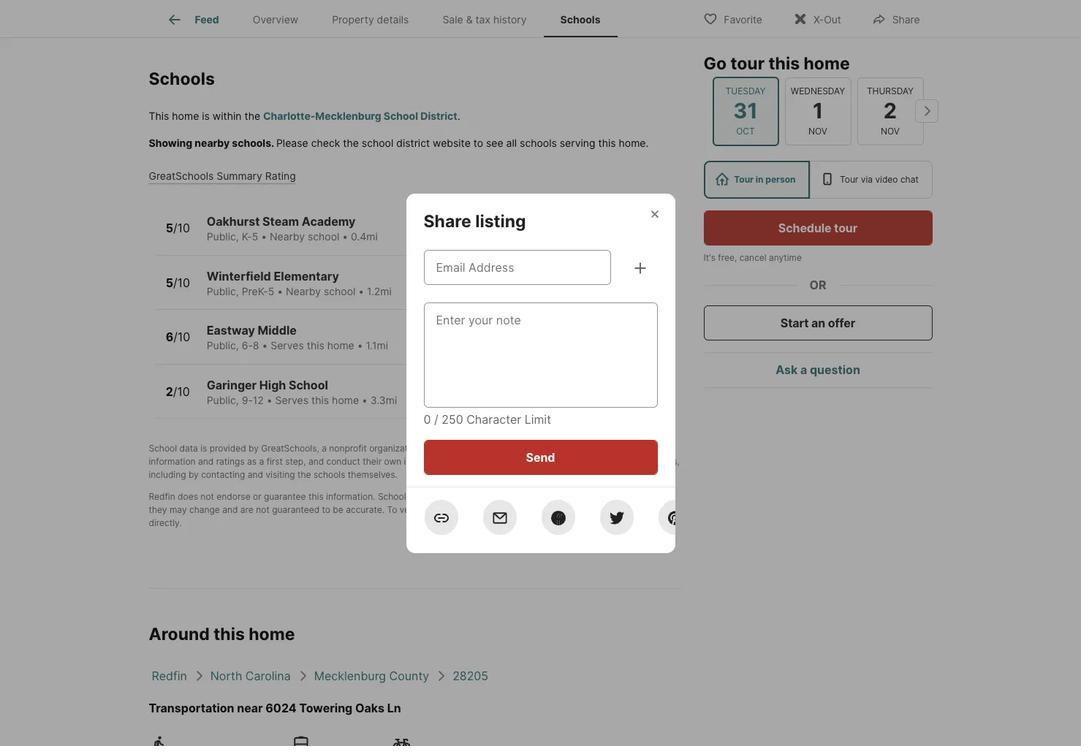 Task type: describe. For each thing, give the bounding box(es) containing it.
start an offer button
[[704, 305, 933, 340]]

steam
[[263, 215, 299, 229]]

1 horizontal spatial are
[[490, 492, 503, 503]]

home right this
[[172, 110, 199, 122]]

first
[[267, 457, 283, 468]]

and up redfin does not endorse or guarantee this information.
[[248, 470, 263, 481]]

eastway middle public, 6-8 • serves this home • 1.1mi
[[207, 324, 388, 352]]

cancel
[[740, 252, 767, 263]]

or
[[810, 277, 827, 292]]

school down charlotte-mecklenburg school district link at the left top of the page
[[362, 137, 394, 149]]

next image
[[915, 99, 939, 123]]

eastway
[[207, 324, 255, 338]]

share for share
[[893, 13, 920, 25]]

serves inside eastway middle public, 6-8 • serves this home • 1.1mi
[[271, 340, 304, 352]]

greatschools summary rating link
[[149, 170, 296, 182]]

step,
[[285, 457, 306, 468]]

12
[[253, 394, 264, 407]]

directly.
[[149, 518, 182, 529]]

near
[[237, 702, 263, 716]]

data
[[180, 444, 198, 454]]

2 /10
[[166, 384, 190, 399]]

greatschools inside , a nonprofit organization. redfin recommends buyers and renters use greatschools information and ratings as a
[[609, 444, 665, 454]]

this up north
[[214, 625, 245, 645]]

serving
[[560, 137, 596, 149]]

5 inside the oakhurst steam academy public, k-5 • nearby school • 0.4mi
[[252, 231, 258, 243]]

school up showing nearby schools. please check the school district website to see all schools serving this home.
[[384, 110, 418, 122]]

tour for schedule
[[835, 220, 858, 235]]

share listing dialog
[[406, 193, 693, 553]]

x-out
[[814, 13, 842, 25]]

oaks
[[355, 702, 385, 716]]

tour via video chat option
[[811, 160, 933, 198]]

is for provided
[[201, 444, 207, 454]]

provided
[[210, 444, 246, 454]]

8
[[253, 340, 259, 352]]

nov for 1
[[809, 125, 828, 136]]

to left 'see'
[[474, 137, 484, 149]]

via
[[861, 173, 873, 184]]

reference
[[611, 492, 651, 503]]

0 vertical spatial by
[[249, 444, 259, 454]]

3.3mi
[[371, 394, 397, 407]]

desired
[[536, 457, 567, 468]]

start
[[781, 315, 809, 330]]

showing nearby schools. please check the school district website to see all schools serving this home.
[[149, 137, 649, 149]]

schools inside schools tab
[[561, 13, 601, 26]]

showing
[[149, 137, 192, 149]]

or inside first step, and conduct their own investigation to determine their desired schools or school districts, including by contacting and visiting the schools themselves.
[[604, 457, 612, 468]]

an
[[812, 315, 826, 330]]

redfin inside , a nonprofit organization. redfin recommends buyers and renters use greatschools information and ratings as a
[[426, 444, 452, 454]]

home inside 'garinger high school public, 9-12 • serves this home • 3.3mi'
[[332, 394, 359, 407]]

feed link
[[166, 11, 219, 29]]

redfin does not endorse or guarantee this information.
[[149, 492, 376, 503]]

character
[[467, 412, 522, 427]]

to inside first step, and conduct their own investigation to determine their desired schools or school districts, including by contacting and visiting the schools themselves.
[[459, 457, 468, 468]]

transportation
[[149, 702, 234, 716]]

overview tab
[[236, 2, 315, 37]]

school service boundaries are intended to be used as a reference only; they may change and are not
[[149, 492, 673, 516]]

and down ,
[[309, 457, 324, 468]]

0 horizontal spatial not
[[201, 492, 214, 503]]

share listing element
[[424, 193, 544, 232]]

the inside guaranteed to be accurate. to verify school enrollment eligibility, contact the school district directly.
[[577, 505, 590, 516]]

tuesday
[[726, 85, 766, 96]]

winterfield elementary public, prek-5 • nearby school • 1.2mi
[[207, 269, 392, 298]]

public, inside "winterfield elementary public, prek-5 • nearby school • 1.2mi"
[[207, 285, 239, 298]]

offer
[[828, 315, 856, 330]]

6-
[[242, 340, 253, 352]]

check
[[311, 137, 340, 149]]

1 horizontal spatial greatschools
[[261, 444, 317, 454]]

district
[[421, 110, 458, 122]]

redfin for redfin does not endorse or guarantee this information.
[[149, 492, 175, 503]]

tour for tour in person
[[734, 173, 754, 184]]

high
[[260, 378, 286, 393]]

ask a question
[[776, 362, 861, 377]]

only;
[[653, 492, 673, 503]]

school inside 'garinger high school public, 9-12 • serves this home • 3.3mi'
[[289, 378, 328, 393]]

boundaries
[[441, 492, 488, 503]]

see
[[486, 137, 504, 149]]

is for within
[[202, 110, 210, 122]]

be inside school service boundaries are intended to be used as a reference only; they may change and are not
[[556, 492, 566, 503]]

5 /10 for oakhurst
[[166, 221, 190, 236]]

overview
[[253, 13, 299, 26]]

property details
[[332, 13, 409, 26]]

x-out button
[[781, 3, 854, 33]]

renters
[[560, 444, 589, 454]]

as inside school service boundaries are intended to be used as a reference only; they may change and are not
[[591, 492, 601, 503]]

send button
[[424, 440, 658, 475]]

summary
[[217, 170, 262, 182]]

this home is within the charlotte-mecklenburg school district .
[[149, 110, 460, 122]]

28205
[[453, 669, 489, 684]]

/
[[434, 412, 439, 427]]

tax
[[476, 13, 491, 26]]

it's free, cancel anytime
[[704, 252, 802, 263]]

charlotte-
[[263, 110, 315, 122]]

0 horizontal spatial greatschools
[[149, 170, 214, 182]]

property
[[332, 13, 374, 26]]

free,
[[718, 252, 737, 263]]

the right the check
[[343, 137, 359, 149]]

used
[[569, 492, 589, 503]]

accurate.
[[346, 505, 385, 516]]

/10 for winterfield
[[173, 275, 190, 290]]

north carolina
[[211, 669, 291, 684]]

themselves.
[[348, 470, 398, 481]]

public, inside 'garinger high school public, 9-12 • serves this home • 3.3mi'
[[207, 394, 239, 407]]

nov for 2
[[881, 125, 900, 136]]

history
[[494, 13, 527, 26]]

0.4mi
[[351, 231, 378, 243]]

1.2mi
[[367, 285, 392, 298]]

ln
[[387, 702, 401, 716]]

school data is provided by greatschools
[[149, 444, 317, 454]]

6024
[[266, 702, 297, 716]]

• right 8
[[262, 340, 268, 352]]

a left first
[[259, 457, 264, 468]]

2 their from the left
[[515, 457, 534, 468]]

buyers
[[511, 444, 539, 454]]

school up information
[[149, 444, 177, 454]]

list box containing tour in person
[[704, 160, 933, 198]]

1 vertical spatial mecklenburg
[[314, 669, 386, 684]]

garinger
[[207, 378, 257, 393]]

Enter your note text field
[[436, 311, 645, 399]]

tab list containing feed
[[149, 0, 629, 37]]

out
[[824, 13, 842, 25]]

prek-
[[242, 285, 268, 298]]

guaranteed
[[272, 505, 320, 516]]

guarantee
[[264, 492, 306, 503]]

to
[[387, 505, 397, 516]]

schedule tour button
[[704, 210, 933, 245]]

&
[[466, 13, 473, 26]]

mecklenburg county link
[[314, 669, 429, 684]]

Email Address text field
[[436, 259, 599, 276]]

x-
[[814, 13, 824, 25]]

anytime
[[769, 252, 802, 263]]

a inside school service boundaries are intended to be used as a reference only; they may change and are not
[[603, 492, 608, 503]]



Task type: vqa. For each thing, say whether or not it's contained in the screenshot.
left verified
no



Task type: locate. For each thing, give the bounding box(es) containing it.
school up to
[[378, 492, 406, 503]]

a right ask
[[801, 362, 808, 377]]

0 horizontal spatial district
[[397, 137, 430, 149]]

2 down thursday
[[884, 98, 898, 123]]

tour left via
[[840, 173, 859, 184]]

/10
[[173, 221, 190, 236], [173, 275, 190, 290], [173, 330, 190, 345], [173, 384, 190, 399]]

nov
[[809, 125, 828, 136], [881, 125, 900, 136]]

1 horizontal spatial district
[[622, 505, 651, 516]]

nonprofit
[[329, 444, 367, 454]]

favorite button
[[691, 3, 775, 33]]

• right k-
[[261, 231, 267, 243]]

share inside button
[[893, 13, 920, 25]]

go tour this home
[[704, 53, 850, 73]]

as right ratings
[[247, 457, 257, 468]]

winterfield
[[207, 269, 271, 284]]

1 vertical spatial is
[[201, 444, 207, 454]]

as right used
[[591, 492, 601, 503]]

1 horizontal spatial or
[[604, 457, 612, 468]]

to inside guaranteed to be accurate. to verify school enrollment eligibility, contact the school district directly.
[[322, 505, 331, 516]]

0 vertical spatial or
[[604, 457, 612, 468]]

may
[[170, 505, 187, 516]]

a
[[801, 362, 808, 377], [322, 444, 327, 454], [259, 457, 264, 468], [603, 492, 608, 503]]

serves down high on the left bottom
[[275, 394, 309, 407]]

limit
[[525, 412, 551, 427]]

information.
[[326, 492, 376, 503]]

1 vertical spatial are
[[240, 505, 254, 516]]

• right "prek-"
[[277, 285, 283, 298]]

redfin up investigation
[[426, 444, 452, 454]]

thursday 2 nov
[[867, 85, 914, 136]]

0 vertical spatial district
[[397, 137, 430, 149]]

1 5 /10 from the top
[[166, 221, 190, 236]]

1 vertical spatial schools
[[149, 68, 215, 89]]

5 up 6
[[166, 275, 173, 290]]

school down academy
[[308, 231, 340, 243]]

0 horizontal spatial as
[[247, 457, 257, 468]]

be down 'information.'
[[333, 505, 344, 516]]

public, inside the oakhurst steam academy public, k-5 • nearby school • 0.4mi
[[207, 231, 239, 243]]

home
[[804, 53, 850, 73], [172, 110, 199, 122], [327, 340, 355, 352], [332, 394, 359, 407], [249, 625, 295, 645]]

0 vertical spatial schools
[[561, 13, 601, 26]]

school
[[384, 110, 418, 122], [289, 378, 328, 393], [149, 444, 177, 454], [378, 492, 406, 503]]

5 down winterfield
[[268, 285, 274, 298]]

serves inside 'garinger high school public, 9-12 • serves this home • 3.3mi'
[[275, 394, 309, 407]]

share listing
[[424, 211, 526, 231]]

nearby down steam
[[270, 231, 305, 243]]

0 horizontal spatial nov
[[809, 125, 828, 136]]

nov down 1
[[809, 125, 828, 136]]

use
[[592, 444, 606, 454]]

greatschools down showing
[[149, 170, 214, 182]]

around this home
[[149, 625, 295, 645]]

1 nov from the left
[[809, 125, 828, 136]]

1 vertical spatial as
[[591, 492, 601, 503]]

2 vertical spatial schools
[[314, 470, 346, 481]]

tour
[[734, 173, 754, 184], [840, 173, 859, 184]]

1 vertical spatial be
[[333, 505, 344, 516]]

public, down eastway
[[207, 340, 239, 352]]

0 horizontal spatial or
[[253, 492, 262, 503]]

oakhurst steam academy public, k-5 • nearby school • 0.4mi
[[207, 215, 378, 243]]

and inside school service boundaries are intended to be used as a reference only; they may change and are not
[[222, 505, 238, 516]]

2 horizontal spatial schools
[[569, 457, 601, 468]]

5 /10 up the 6 /10
[[166, 275, 190, 290]]

0 vertical spatial tour
[[731, 53, 765, 73]]

• left 1.1mi
[[357, 340, 363, 352]]

oct
[[737, 125, 755, 136]]

nearby
[[270, 231, 305, 243], [286, 285, 321, 298]]

their down buyers
[[515, 457, 534, 468]]

1 horizontal spatial nov
[[881, 125, 900, 136]]

0 horizontal spatial schools
[[149, 68, 215, 89]]

school inside "winterfield elementary public, prek-5 • nearby school • 1.2mi"
[[324, 285, 356, 298]]

0 vertical spatial redfin
[[426, 444, 452, 454]]

0 horizontal spatial tour
[[734, 173, 754, 184]]

this left the home.
[[599, 137, 616, 149]]

1 horizontal spatial tour
[[835, 220, 858, 235]]

3 public, from the top
[[207, 340, 239, 352]]

tour up tuesday
[[731, 53, 765, 73]]

• left the 3.3mi
[[362, 394, 368, 407]]

public,
[[207, 231, 239, 243], [207, 285, 239, 298], [207, 340, 239, 352], [207, 394, 239, 407]]

academy
[[302, 215, 356, 229]]

/10 left oakhurst
[[173, 221, 190, 236]]

tour left in in the top right of the page
[[734, 173, 754, 184]]

sale & tax history tab
[[426, 2, 544, 37]]

tour in person option
[[704, 160, 811, 198]]

the
[[245, 110, 260, 122], [343, 137, 359, 149], [298, 470, 311, 481], [577, 505, 590, 516]]

is left within
[[202, 110, 210, 122]]

sale & tax history
[[443, 13, 527, 26]]

home inside eastway middle public, 6-8 • serves this home • 1.1mi
[[327, 340, 355, 352]]

tour inside button
[[835, 220, 858, 235]]

school inside first step, and conduct their own investigation to determine their desired schools or school districts, including by contacting and visiting the schools themselves.
[[615, 457, 642, 468]]

this up 'garinger high school public, 9-12 • serves this home • 3.3mi'
[[307, 340, 325, 352]]

• left 0.4mi
[[342, 231, 348, 243]]

investigation
[[404, 457, 457, 468]]

5
[[166, 221, 173, 236], [252, 231, 258, 243], [166, 275, 173, 290], [268, 285, 274, 298]]

tour via video chat
[[840, 173, 919, 184]]

0 horizontal spatial schools
[[314, 470, 346, 481]]

school inside school service boundaries are intended to be used as a reference only; they may change and are not
[[378, 492, 406, 503]]

first step, and conduct their own investigation to determine their desired schools or school districts, including by contacting and visiting the schools themselves.
[[149, 457, 680, 481]]

share
[[893, 13, 920, 25], [424, 211, 472, 231]]

determine
[[470, 457, 512, 468]]

5 inside "winterfield elementary public, prek-5 • nearby school • 1.2mi"
[[268, 285, 274, 298]]

/10 for garinger
[[173, 384, 190, 399]]

serves
[[271, 340, 304, 352], [275, 394, 309, 407]]

by up does
[[189, 470, 199, 481]]

north
[[211, 669, 242, 684]]

mecklenburg county
[[314, 669, 429, 684]]

schools right all
[[520, 137, 557, 149]]

0 vertical spatial is
[[202, 110, 210, 122]]

guaranteed to be accurate. to verify school enrollment eligibility, contact the school district directly.
[[149, 505, 651, 529]]

around
[[149, 625, 210, 645]]

to up contact
[[545, 492, 553, 503]]

please
[[276, 137, 308, 149]]

school left districts,
[[615, 457, 642, 468]]

greatschools up step,
[[261, 444, 317, 454]]

1 vertical spatial serves
[[275, 394, 309, 407]]

2 tour from the left
[[840, 173, 859, 184]]

this up guaranteed
[[309, 492, 324, 503]]

1 horizontal spatial schools
[[520, 137, 557, 149]]

elementary
[[274, 269, 339, 284]]

as inside , a nonprofit organization. redfin recommends buyers and renters use greatschools information and ratings as a
[[247, 457, 257, 468]]

nearby inside the oakhurst steam academy public, k-5 • nearby school • 0.4mi
[[270, 231, 305, 243]]

2 horizontal spatial greatschools
[[609, 444, 665, 454]]

0 horizontal spatial are
[[240, 505, 254, 516]]

and down endorse
[[222, 505, 238, 516]]

sale
[[443, 13, 463, 26]]

school down 'reference'
[[593, 505, 620, 516]]

5 down oakhurst
[[252, 231, 258, 243]]

1 vertical spatial by
[[189, 470, 199, 481]]

k-
[[242, 231, 252, 243]]

this up ,
[[312, 394, 329, 407]]

1
[[813, 98, 824, 123]]

be inside guaranteed to be accurate. to verify school enrollment eligibility, contact the school district directly.
[[333, 505, 344, 516]]

0 horizontal spatial their
[[363, 457, 382, 468]]

1 horizontal spatial their
[[515, 457, 534, 468]]

the down used
[[577, 505, 590, 516]]

0 horizontal spatial 2
[[166, 384, 173, 399]]

garinger high school public, 9-12 • serves this home • 3.3mi
[[207, 378, 397, 407]]

.
[[458, 110, 460, 122]]

nearby down elementary
[[286, 285, 321, 298]]

0 horizontal spatial be
[[333, 505, 344, 516]]

schools tab
[[544, 2, 618, 37]]

by inside first step, and conduct their own investigation to determine their desired schools or school districts, including by contacting and visiting the schools themselves.
[[189, 470, 199, 481]]

including
[[149, 470, 186, 481]]

are
[[490, 492, 503, 503], [240, 505, 254, 516]]

greatschools up districts,
[[609, 444, 665, 454]]

home left 1.1mi
[[327, 340, 355, 352]]

nov inside thursday 2 nov
[[881, 125, 900, 136]]

not inside school service boundaries are intended to be used as a reference only; they may change and are not
[[256, 505, 270, 516]]

2 inside thursday 2 nov
[[884, 98, 898, 123]]

schools up this
[[149, 68, 215, 89]]

1 vertical spatial tour
[[835, 220, 858, 235]]

person
[[766, 173, 796, 184]]

not up change in the bottom of the page
[[201, 492, 214, 503]]

by right provided
[[249, 444, 259, 454]]

0 vertical spatial 5 /10
[[166, 221, 190, 236]]

middle
[[258, 324, 297, 338]]

0 vertical spatial schools
[[520, 137, 557, 149]]

this
[[149, 110, 169, 122]]

a right ,
[[322, 444, 327, 454]]

/10 for oakhurst
[[173, 221, 190, 236]]

all
[[507, 137, 517, 149]]

/10 up the 6 /10
[[173, 275, 190, 290]]

0 vertical spatial not
[[201, 492, 214, 503]]

nov down thursday
[[881, 125, 900, 136]]

1 horizontal spatial share
[[893, 13, 920, 25]]

or down 'use'
[[604, 457, 612, 468]]

tour for go
[[731, 53, 765, 73]]

ask a question link
[[776, 362, 861, 377]]

a left 'reference'
[[603, 492, 608, 503]]

tab list
[[149, 0, 629, 37]]

schools
[[520, 137, 557, 149], [569, 457, 601, 468], [314, 470, 346, 481]]

1 vertical spatial redfin
[[149, 492, 175, 503]]

4 public, from the top
[[207, 394, 239, 407]]

1 vertical spatial schools
[[569, 457, 601, 468]]

to
[[474, 137, 484, 149], [459, 457, 468, 468], [545, 492, 553, 503], [322, 505, 331, 516]]

within
[[213, 110, 242, 122]]

2 nov from the left
[[881, 125, 900, 136]]

oakhurst
[[207, 215, 260, 229]]

public, down oakhurst
[[207, 231, 239, 243]]

1 horizontal spatial as
[[591, 492, 601, 503]]

schools down renters
[[569, 457, 601, 468]]

school right high on the left bottom
[[289, 378, 328, 393]]

school down elementary
[[324, 285, 356, 298]]

school inside the oakhurst steam academy public, k-5 • nearby school • 0.4mi
[[308, 231, 340, 243]]

school down service
[[426, 505, 453, 516]]

/10 left eastway
[[173, 330, 190, 345]]

0 vertical spatial serves
[[271, 340, 304, 352]]

0 horizontal spatial by
[[189, 470, 199, 481]]

mecklenburg up the check
[[315, 110, 381, 122]]

0 vertical spatial are
[[490, 492, 503, 503]]

district
[[397, 137, 430, 149], [622, 505, 651, 516]]

1 horizontal spatial not
[[256, 505, 270, 516]]

greatschools
[[149, 170, 214, 182], [261, 444, 317, 454], [609, 444, 665, 454]]

public, down winterfield
[[207, 285, 239, 298]]

wednesday
[[791, 85, 846, 96]]

• left '1.2mi'
[[359, 285, 364, 298]]

1 horizontal spatial be
[[556, 492, 566, 503]]

schools down conduct
[[314, 470, 346, 481]]

0 vertical spatial 2
[[884, 98, 898, 123]]

0 horizontal spatial tour
[[731, 53, 765, 73]]

endorse
[[217, 492, 251, 503]]

nearby inside "winterfield elementary public, prek-5 • nearby school • 1.2mi"
[[286, 285, 321, 298]]

0 vertical spatial nearby
[[270, 231, 305, 243]]

1 vertical spatial not
[[256, 505, 270, 516]]

not down redfin does not endorse or guarantee this information.
[[256, 505, 270, 516]]

tour right schedule
[[835, 220, 858, 235]]

0 vertical spatial as
[[247, 457, 257, 468]]

to down recommends in the left bottom of the page
[[459, 457, 468, 468]]

1 horizontal spatial 2
[[884, 98, 898, 123]]

contacting
[[201, 470, 245, 481]]

the inside first step, and conduct their own investigation to determine their desired schools or school districts, including by contacting and visiting the schools themselves.
[[298, 470, 311, 481]]

redfin up transportation
[[152, 669, 187, 684]]

start an offer
[[781, 315, 856, 330]]

redfin up they
[[149, 492, 175, 503]]

/10 for eastway
[[173, 330, 190, 345]]

2 vertical spatial redfin
[[152, 669, 187, 684]]

this inside 'garinger high school public, 9-12 • serves this home • 3.3mi'
[[312, 394, 329, 407]]

home left the 3.3mi
[[332, 394, 359, 407]]

thursday
[[867, 85, 914, 96]]

visiting
[[266, 470, 295, 481]]

and up contacting
[[198, 457, 214, 468]]

is right data
[[201, 444, 207, 454]]

change
[[189, 505, 220, 516]]

be up contact
[[556, 492, 566, 503]]

this up wednesday
[[769, 53, 800, 73]]

to down 'information.'
[[322, 505, 331, 516]]

2 down 6
[[166, 384, 173, 399]]

wednesday 1 nov
[[791, 85, 846, 136]]

serves down middle
[[271, 340, 304, 352]]

2 5 /10 from the top
[[166, 275, 190, 290]]

favorite
[[724, 13, 763, 25]]

tour for tour via video chat
[[840, 173, 859, 184]]

intended
[[506, 492, 542, 503]]

service
[[409, 492, 439, 503]]

north carolina link
[[211, 669, 291, 684]]

1 vertical spatial district
[[622, 505, 651, 516]]

share for share listing
[[424, 211, 472, 231]]

conduct
[[327, 457, 360, 468]]

public, inside eastway middle public, 6-8 • serves this home • 1.1mi
[[207, 340, 239, 352]]

schools right "history"
[[561, 13, 601, 26]]

0 vertical spatial share
[[893, 13, 920, 25]]

share inside dialog
[[424, 211, 472, 231]]

county
[[390, 669, 429, 684]]

is
[[202, 110, 210, 122], [201, 444, 207, 454]]

1 horizontal spatial by
[[249, 444, 259, 454]]

the right within
[[245, 110, 260, 122]]

district down district
[[397, 137, 430, 149]]

home up carolina at the bottom left of the page
[[249, 625, 295, 645]]

, a nonprofit organization. redfin recommends buyers and renters use greatschools information and ratings as a
[[149, 444, 665, 468]]

1 vertical spatial 5 /10
[[166, 275, 190, 290]]

or right endorse
[[253, 492, 262, 503]]

1 vertical spatial or
[[253, 492, 262, 503]]

the down step,
[[298, 470, 311, 481]]

does
[[178, 492, 198, 503]]

are up enrollment on the left bottom of the page
[[490, 492, 503, 503]]

0 horizontal spatial share
[[424, 211, 472, 231]]

5 /10 left oakhurst
[[166, 221, 190, 236]]

• right '12'
[[267, 394, 273, 407]]

1 tour from the left
[[734, 173, 754, 184]]

tour in person
[[734, 173, 796, 184]]

their up themselves. on the bottom left
[[363, 457, 382, 468]]

this inside eastway middle public, 6-8 • serves this home • 1.1mi
[[307, 340, 325, 352]]

5 /10 for winterfield
[[166, 275, 190, 290]]

0 vertical spatial mecklenburg
[[315, 110, 381, 122]]

are down endorse
[[240, 505, 254, 516]]

send
[[526, 450, 555, 465]]

nov inside wednesday 1 nov
[[809, 125, 828, 136]]

share button
[[860, 3, 933, 33]]

1 their from the left
[[363, 457, 382, 468]]

recommends
[[455, 444, 508, 454]]

1 vertical spatial 2
[[166, 384, 173, 399]]

not
[[201, 492, 214, 503], [256, 505, 270, 516]]

district down 'reference'
[[622, 505, 651, 516]]

to inside school service boundaries are intended to be used as a reference only; they may change and are not
[[545, 492, 553, 503]]

nearby
[[195, 137, 230, 149]]

district inside guaranteed to be accurate. to verify school enrollment eligibility, contact the school district directly.
[[622, 505, 651, 516]]

schedule tour
[[779, 220, 858, 235]]

1 public, from the top
[[207, 231, 239, 243]]

2 public, from the top
[[207, 285, 239, 298]]

information
[[149, 457, 196, 468]]

redfin for redfin
[[152, 669, 187, 684]]

1 horizontal spatial tour
[[840, 173, 859, 184]]

districts,
[[644, 457, 680, 468]]

public, down garinger
[[207, 394, 239, 407]]

None button
[[713, 77, 779, 146], [785, 77, 852, 145], [858, 77, 924, 145], [713, 77, 779, 146], [785, 77, 852, 145], [858, 77, 924, 145]]

property details tab
[[315, 2, 426, 37]]

and up desired
[[542, 444, 557, 454]]

0 vertical spatial be
[[556, 492, 566, 503]]

1 vertical spatial share
[[424, 211, 472, 231]]

250
[[442, 412, 463, 427]]

list box
[[704, 160, 933, 198]]

1 horizontal spatial schools
[[561, 13, 601, 26]]

carolina
[[246, 669, 291, 684]]

5 left oakhurst
[[166, 221, 173, 236]]

home up wednesday
[[804, 53, 850, 73]]

1 vertical spatial nearby
[[286, 285, 321, 298]]



